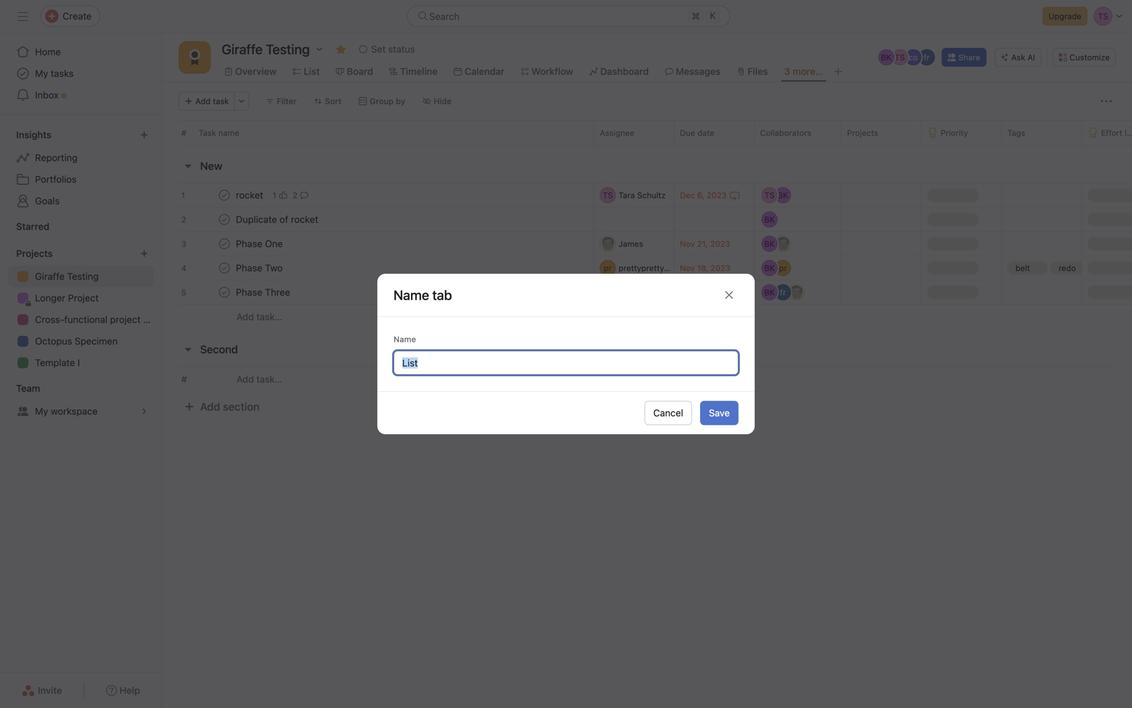 Task type: describe. For each thing, give the bounding box(es) containing it.
pr button
[[600, 260, 672, 276]]

new button
[[200, 154, 223, 178]]

template
[[35, 357, 75, 368]]

ribbon image
[[187, 49, 203, 65]]

task
[[199, 128, 216, 138]]

co
[[909, 53, 919, 62]]

overview
[[235, 66, 277, 77]]

fr
[[924, 53, 930, 62]]

2 button
[[290, 188, 311, 202]]

tags for duplicate of rocket cell
[[1002, 207, 1083, 232]]

longer
[[35, 292, 65, 303]]

duplicate of rocket cell
[[163, 207, 594, 232]]

row containing 5
[[163, 279, 1133, 306]]

task name text field for 1
[[233, 188, 268, 202]]

collapse task list for this group image for new
[[183, 161, 194, 171]]

longer project
[[35, 292, 99, 303]]

row containing 4
[[163, 255, 1133, 282]]

project
[[68, 292, 99, 303]]

task name
[[199, 128, 239, 138]]

2 inside duplicate of rocket 'cell'
[[181, 215, 186, 224]]

mark complete checkbox for 3
[[216, 236, 233, 252]]

add up section
[[237, 374, 254, 385]]

mark complete image for 2
[[216, 211, 233, 228]]

upgrade button
[[1043, 7, 1088, 26]]

k
[[711, 10, 716, 22]]

cross-
[[35, 314, 64, 325]]

list
[[304, 66, 320, 77]]

workflow
[[532, 66, 574, 77]]

nov for nov 26, 2023
[[680, 288, 695, 297]]

new
[[200, 159, 223, 172]]

mark complete checkbox for 5
[[216, 284, 233, 300]]

add section
[[200, 400, 260, 413]]

name
[[219, 128, 239, 138]]

longer project link
[[8, 287, 154, 309]]

mark complete image for 5
[[216, 284, 233, 300]]

5
[[181, 288, 186, 297]]

tags for rocket cell
[[1002, 183, 1083, 208]]

reporting link
[[8, 147, 154, 169]]

files
[[748, 66, 769, 77]]

mark complete checkbox for 4
[[216, 260, 233, 276]]

phase three cell
[[163, 280, 594, 305]]

2 # from the top
[[181, 374, 187, 385]]

ja
[[604, 239, 613, 249]]

home
[[35, 46, 61, 57]]

invite
[[38, 685, 62, 696]]

insights
[[16, 129, 51, 140]]

octopus specimen link
[[8, 330, 154, 352]]

add inside "add task" button
[[196, 96, 211, 106]]

home link
[[8, 41, 154, 63]]

tags for phase one cell
[[1002, 231, 1083, 256]]

share
[[959, 53, 981, 62]]

cancel button
[[645, 401, 693, 425]]

add section button
[[179, 395, 265, 419]]

collaborators
[[761, 128, 812, 138]]

schultz
[[638, 191, 666, 200]]

tara schultz
[[619, 191, 666, 200]]

invite button
[[13, 678, 71, 703]]

tags
[[1008, 128, 1026, 138]]

nov 26, 2023
[[680, 288, 732, 297]]

rocket cell
[[163, 183, 594, 208]]

giraffe
[[35, 271, 65, 282]]

4
[[181, 263, 187, 273]]

1 button
[[270, 188, 290, 202]]

add task… for 1st add task… button from the bottom
[[237, 374, 282, 385]]

my workspace
[[35, 406, 98, 417]]

james
[[619, 239, 644, 249]]

portfolios link
[[8, 169, 154, 190]]

projects
[[848, 128, 879, 138]]

1 inside button
[[273, 191, 277, 200]]

project
[[110, 314, 141, 325]]

effort
[[1102, 128, 1123, 138]]

portfolios
[[35, 174, 77, 185]]

name tab dialog
[[378, 274, 755, 434]]

date
[[698, 128, 715, 138]]

projects element
[[0, 241, 162, 376]]

workspace
[[51, 406, 98, 417]]

task name text field for 2
[[233, 213, 323, 226]]

global element
[[0, 33, 162, 114]]

row containing 3
[[163, 230, 1133, 257]]

bk
[[882, 53, 892, 62]]

add task
[[196, 96, 229, 106]]

share button
[[942, 48, 987, 67]]

2023 for nov 18, 2023
[[711, 263, 731, 273]]

2023 for nov 26, 2023
[[712, 288, 732, 297]]

save
[[709, 407, 730, 418]]

template i
[[35, 357, 80, 368]]

section
[[223, 400, 260, 413]]

second
[[200, 343, 238, 356]]

add task button
[[179, 92, 235, 111]]

plan
[[143, 314, 162, 325]]

tara
[[619, 191, 635, 200]]

remove from starred image
[[336, 44, 346, 55]]

nov 18, 2023
[[680, 263, 731, 273]]

my for my tasks
[[35, 68, 48, 79]]

mark complete image for 3
[[216, 236, 233, 252]]

effort lev
[[1102, 128, 1133, 138]]

messages link
[[665, 64, 721, 79]]

nov for nov 21, 2023
[[680, 239, 695, 249]]

due
[[680, 128, 696, 138]]

2023 for dec 6, 2023
[[707, 191, 727, 200]]

1 # from the top
[[181, 128, 187, 138]]

cancel
[[654, 407, 684, 418]]

nov for nov 18, 2023
[[680, 263, 695, 273]]

due date
[[680, 128, 715, 138]]

header new tree grid
[[163, 182, 1133, 329]]

name tab
[[394, 287, 452, 303]]

Task name text field
[[233, 286, 295, 299]]

mark complete checkbox for 2
[[216, 211, 233, 228]]

Task name text field
[[233, 237, 287, 251]]

workflow link
[[521, 64, 574, 79]]

goals
[[35, 195, 60, 206]]

board link
[[336, 64, 373, 79]]



Task type: vqa. For each thing, say whether or not it's contained in the screenshot.
29
no



Task type: locate. For each thing, give the bounding box(es) containing it.
2023 right 6, on the top right of the page
[[707, 191, 727, 200]]

0 vertical spatial add task… button
[[237, 310, 282, 324]]

0 vertical spatial nov
[[680, 239, 695, 249]]

functional
[[64, 314, 108, 325]]

ts inside 'row'
[[603, 191, 613, 200]]

1 mark complete checkbox from the top
[[216, 187, 233, 203]]

timeline link
[[390, 64, 438, 79]]

2023 right 18,
[[711, 263, 731, 273]]

task… down phase three text box
[[257, 311, 282, 322]]

linked projects for rocket cell
[[842, 183, 923, 208]]

1 vertical spatial add task…
[[237, 374, 282, 385]]

mark complete checkbox left phase two text field
[[216, 260, 233, 276]]

my left tasks
[[35, 68, 48, 79]]

1 vertical spatial 2
[[181, 215, 186, 224]]

priority
[[941, 128, 969, 138]]

0 vertical spatial task name text field
[[233, 188, 268, 202]]

3 nov from the top
[[680, 288, 695, 297]]

1 horizontal spatial ts
[[895, 53, 906, 62]]

mark complete image left phase three text box
[[216, 284, 233, 300]]

ts right bk
[[895, 53, 906, 62]]

1 vertical spatial mark complete checkbox
[[216, 284, 233, 300]]

messages
[[676, 66, 721, 77]]

1 vertical spatial nov
[[680, 263, 695, 273]]

inbox
[[35, 89, 59, 100]]

teams element
[[0, 376, 162, 425]]

2 collapse task list for this group image from the top
[[183, 344, 194, 355]]

ts
[[895, 53, 906, 62], [603, 191, 613, 200]]

add
[[196, 96, 211, 106], [237, 311, 254, 322], [237, 374, 254, 385], [200, 400, 220, 413]]

Mark complete checkbox
[[216, 187, 233, 203], [216, 236, 233, 252], [216, 260, 233, 276]]

2
[[293, 191, 298, 200], [181, 215, 186, 224]]

1 vertical spatial my
[[35, 406, 48, 417]]

insights element
[[0, 123, 162, 214]]

0 vertical spatial ts
[[895, 53, 906, 62]]

add inside add section button
[[200, 400, 220, 413]]

mark complete checkbox inside phase one cell
[[216, 236, 233, 252]]

my left workspace
[[35, 406, 48, 417]]

2 mark complete checkbox from the top
[[216, 236, 233, 252]]

1 vertical spatial task name text field
[[233, 213, 323, 226]]

task name text field down 1 button
[[233, 213, 323, 226]]

2 1 from the left
[[273, 191, 277, 200]]

0 vertical spatial task…
[[257, 311, 282, 322]]

26,
[[698, 288, 710, 297]]

linked projects for phase two cell
[[842, 256, 923, 281]]

0 vertical spatial collapse task list for this group image
[[183, 161, 194, 171]]

2 row
[[163, 206, 1133, 233]]

specimen
[[75, 336, 118, 347]]

mark complete image
[[216, 187, 233, 203]]

1 my from the top
[[35, 68, 48, 79]]

1 left 2 button
[[273, 191, 277, 200]]

mark complete image inside phase three cell
[[216, 284, 233, 300]]

task
[[213, 96, 229, 106]]

goals link
[[8, 190, 154, 212]]

add task… inside row
[[237, 311, 282, 322]]

row
[[163, 120, 1133, 145], [179, 144, 1133, 146], [163, 182, 1133, 209], [163, 230, 1133, 257], [163, 255, 1133, 282], [163, 279, 1133, 306], [163, 366, 1133, 392]]

0 vertical spatial add task…
[[237, 311, 282, 322]]

template i link
[[8, 352, 154, 374]]

Mark complete checkbox
[[216, 211, 233, 228], [216, 284, 233, 300]]

2 nov from the top
[[680, 263, 695, 273]]

task name text field right mark complete icon
[[233, 188, 268, 202]]

add task… up section
[[237, 374, 282, 385]]

row containing 1
[[163, 182, 1133, 209]]

nov
[[680, 239, 695, 249], [680, 263, 695, 273], [680, 288, 695, 297]]

my for my workspace
[[35, 406, 48, 417]]

task… up section
[[257, 374, 282, 385]]

my tasks link
[[8, 63, 154, 84]]

1 nov from the top
[[680, 239, 695, 249]]

nov 21, 2023
[[680, 239, 731, 249]]

ts left "tara"
[[603, 191, 613, 200]]

my inside global element
[[35, 68, 48, 79]]

2023 right 21,
[[711, 239, 731, 249]]

2 task… from the top
[[257, 374, 282, 385]]

my workspace link
[[8, 401, 154, 422]]

2 add task… button from the top
[[237, 372, 282, 387]]

i
[[78, 357, 80, 368]]

mark complete checkbox left phase one text box
[[216, 236, 233, 252]]

mark complete checkbox inside rocket cell
[[216, 187, 233, 203]]

tasks
[[51, 68, 74, 79]]

dec 6, 2023
[[680, 191, 727, 200]]

timeline
[[400, 66, 438, 77]]

list link
[[293, 64, 320, 79]]

1 vertical spatial mark complete checkbox
[[216, 236, 233, 252]]

0 vertical spatial mark complete checkbox
[[216, 187, 233, 203]]

1 collapse task list for this group image from the top
[[183, 161, 194, 171]]

1 mark complete image from the top
[[216, 211, 233, 228]]

task… inside row
[[257, 311, 282, 322]]

1 add task… button from the top
[[237, 310, 282, 324]]

mark complete image down mark complete icon
[[216, 211, 233, 228]]

#
[[181, 128, 187, 138], [181, 374, 187, 385]]

18,
[[698, 263, 709, 273]]

testing
[[67, 271, 99, 282]]

2 right 1 button
[[293, 191, 298, 200]]

2 my from the top
[[35, 406, 48, 417]]

1 horizontal spatial 1
[[273, 191, 277, 200]]

Name text field
[[394, 351, 739, 375]]

mark complete checkbox left phase three text box
[[216, 284, 233, 300]]

add task… button
[[237, 310, 282, 324], [237, 372, 282, 387]]

Task name text field
[[233, 188, 268, 202], [233, 213, 323, 226]]

cell
[[594, 280, 675, 305]]

add task… row
[[163, 304, 1133, 329]]

collapse task list for this group image for second
[[183, 344, 194, 355]]

2 task name text field from the top
[[233, 213, 323, 226]]

upgrade
[[1049, 11, 1082, 21]]

mark complete checkbox for 1
[[216, 187, 233, 203]]

files link
[[737, 64, 769, 79]]

cross-functional project plan
[[35, 314, 162, 325]]

add down phase three text box
[[237, 311, 254, 322]]

2 mark complete image from the top
[[216, 236, 233, 252]]

0 vertical spatial 2
[[293, 191, 298, 200]]

nov left 18,
[[680, 263, 695, 273]]

add task… button inside row
[[237, 310, 282, 324]]

mark complete checkbox down mark complete icon
[[216, 211, 233, 228]]

close this dialog image
[[724, 290, 735, 300]]

1 vertical spatial ts
[[603, 191, 613, 200]]

assignee
[[600, 128, 635, 138]]

phase two cell
[[163, 256, 594, 281]]

calendar link
[[454, 64, 505, 79]]

3 mark complete image from the top
[[216, 260, 233, 276]]

add task… for add task… button within row
[[237, 311, 282, 322]]

mark complete image inside phase one cell
[[216, 236, 233, 252]]

0 vertical spatial my
[[35, 68, 48, 79]]

# up add section button
[[181, 374, 187, 385]]

1
[[181, 191, 185, 200], [273, 191, 277, 200]]

2 inside 2 button
[[293, 191, 298, 200]]

starred
[[16, 221, 49, 232]]

⌘
[[692, 10, 701, 22]]

0 horizontal spatial ts
[[603, 191, 613, 200]]

add left task at the top of page
[[196, 96, 211, 106]]

1 task… from the top
[[257, 311, 282, 322]]

21,
[[698, 239, 709, 249]]

hide sidebar image
[[18, 11, 28, 22]]

mark complete image for 4
[[216, 260, 233, 276]]

add inside "add task…" row
[[237, 311, 254, 322]]

name
[[394, 335, 416, 344]]

mark complete checkbox inside phase three cell
[[216, 284, 233, 300]]

collapse task list for this group image
[[183, 161, 194, 171], [183, 344, 194, 355]]

add task…
[[237, 311, 282, 322], [237, 374, 282, 385]]

2023 for nov 21, 2023
[[711, 239, 731, 249]]

save button
[[701, 401, 739, 425]]

mark complete checkbox inside duplicate of rocket 'cell'
[[216, 211, 233, 228]]

repeats image
[[730, 190, 741, 201]]

phase one cell
[[163, 231, 594, 256]]

add task… down phase three text box
[[237, 311, 282, 322]]

mark complete image
[[216, 211, 233, 228], [216, 236, 233, 252], [216, 260, 233, 276], [216, 284, 233, 300]]

mark complete image inside phase two cell
[[216, 260, 233, 276]]

tags for phase three cell
[[1002, 280, 1083, 305]]

1 left mark complete icon
[[181, 191, 185, 200]]

add left section
[[200, 400, 220, 413]]

mark complete image inside duplicate of rocket 'cell'
[[216, 211, 233, 228]]

collapse task list for this group image left new
[[183, 161, 194, 171]]

# left task
[[181, 128, 187, 138]]

linked projects for phase three cell
[[842, 280, 923, 305]]

reporting
[[35, 152, 78, 163]]

Task name text field
[[233, 261, 287, 275]]

1 task name text field from the top
[[233, 188, 268, 202]]

pr
[[604, 263, 612, 273]]

2 up 3
[[181, 215, 186, 224]]

nov left 26,
[[680, 288, 695, 297]]

dashboard
[[601, 66, 649, 77]]

mark complete checkbox down new button
[[216, 187, 233, 203]]

1 mark complete checkbox from the top
[[216, 211, 233, 228]]

giraffe testing
[[35, 271, 99, 282]]

second button
[[200, 337, 238, 361]]

0 vertical spatial #
[[181, 128, 187, 138]]

inbox link
[[8, 84, 154, 106]]

0 horizontal spatial 2
[[181, 215, 186, 224]]

2 mark complete checkbox from the top
[[216, 284, 233, 300]]

3
[[181, 239, 186, 249]]

mark complete image left phase two text field
[[216, 260, 233, 276]]

overview link
[[225, 64, 277, 79]]

my tasks
[[35, 68, 74, 79]]

cross-functional project plan link
[[8, 309, 162, 330]]

add task… button down phase three text box
[[237, 310, 282, 324]]

nov left 21,
[[680, 239, 695, 249]]

giraffe testing link
[[8, 266, 154, 287]]

add task… button up section
[[237, 372, 282, 387]]

3 mark complete checkbox from the top
[[216, 260, 233, 276]]

linked projects for phase one cell
[[842, 231, 923, 256]]

1 vertical spatial add task… button
[[237, 372, 282, 387]]

1 horizontal spatial 2
[[293, 191, 298, 200]]

2 add task… from the top
[[237, 374, 282, 385]]

dec
[[680, 191, 695, 200]]

my inside teams element
[[35, 406, 48, 417]]

0 horizontal spatial 1
[[181, 191, 185, 200]]

1 vertical spatial #
[[181, 374, 187, 385]]

6,
[[698, 191, 705, 200]]

mark complete image left phase one text box
[[216, 236, 233, 252]]

0 vertical spatial mark complete checkbox
[[216, 211, 233, 228]]

lev
[[1126, 128, 1133, 138]]

1 add task… from the top
[[237, 311, 282, 322]]

1 vertical spatial collapse task list for this group image
[[183, 344, 194, 355]]

linked projects for duplicate of rocket cell
[[842, 207, 923, 232]]

task name text field inside duplicate of rocket 'cell'
[[233, 213, 323, 226]]

mark complete checkbox inside phase two cell
[[216, 260, 233, 276]]

1 1 from the left
[[181, 191, 185, 200]]

4 mark complete image from the top
[[216, 284, 233, 300]]

2 vertical spatial mark complete checkbox
[[216, 260, 233, 276]]

collapse task list for this group image left second button
[[183, 344, 194, 355]]

2023 right 26,
[[712, 288, 732, 297]]

task name text field inside rocket cell
[[233, 188, 268, 202]]

1 vertical spatial task…
[[257, 374, 282, 385]]

2 vertical spatial nov
[[680, 288, 695, 297]]

octopus
[[35, 336, 72, 347]]



